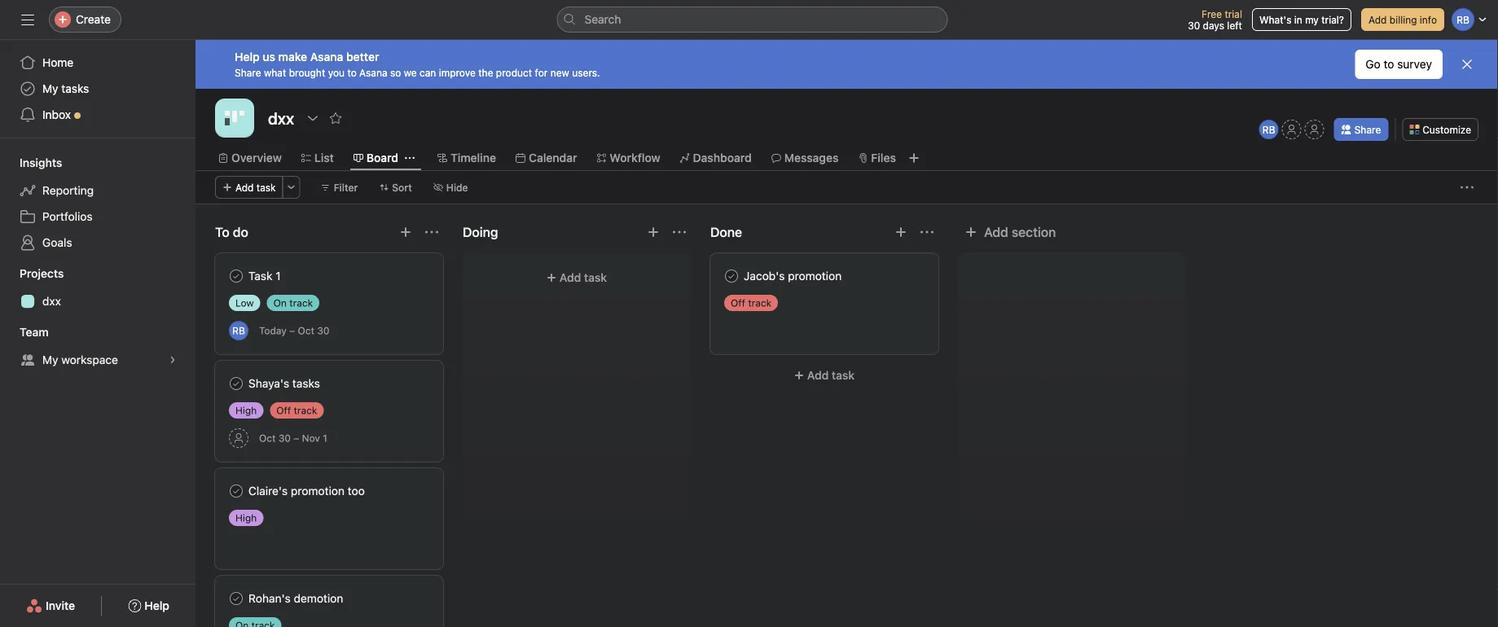 Task type: describe. For each thing, give the bounding box(es) containing it.
team
[[20, 326, 49, 339]]

task for the add task button to the middle
[[584, 271, 607, 284]]

board
[[367, 151, 398, 165]]

track for jacob's promotion
[[748, 297, 772, 309]]

calendar link
[[516, 149, 577, 167]]

banner containing help us make asana better
[[196, 40, 1499, 89]]

task for the rightmost the add task button
[[832, 369, 855, 382]]

to inside help us make asana better share what brought you to asana so we can improve the product for new users.
[[347, 67, 357, 78]]

add tab image
[[908, 152, 921, 165]]

1 high from the top
[[235, 405, 257, 416]]

teams element
[[0, 318, 196, 376]]

users.
[[572, 67, 600, 78]]

create
[[76, 13, 111, 26]]

filter
[[334, 182, 358, 193]]

task 1
[[249, 269, 281, 283]]

make
[[278, 50, 307, 64]]

hide sidebar image
[[21, 13, 34, 26]]

see details, my workspace image
[[168, 355, 178, 365]]

0 vertical spatial –
[[289, 325, 295, 337]]

share button
[[1334, 118, 1389, 141]]

1 vertical spatial oct
[[259, 433, 276, 444]]

you
[[328, 67, 345, 78]]

list link
[[301, 149, 334, 167]]

portfolios link
[[10, 204, 186, 230]]

messages
[[784, 151, 839, 165]]

add task image for doing
[[647, 226, 660, 239]]

completed image for shaya's tasks
[[227, 374, 246, 394]]

workspace
[[61, 353, 118, 367]]

help for help us make asana better share what brought you to asana so we can improve the product for new users.
[[235, 50, 260, 64]]

task for the add task button to the left
[[257, 182, 276, 193]]

reporting link
[[10, 178, 186, 204]]

on
[[274, 297, 287, 309]]

completed checkbox for shaya's
[[227, 374, 246, 394]]

show options image
[[307, 112, 320, 125]]

add for add section button
[[984, 224, 1009, 240]]

1 horizontal spatial oct
[[298, 325, 315, 337]]

sort button
[[372, 176, 420, 199]]

completed checkbox for rohan's
[[227, 589, 246, 609]]

dashboard link
[[680, 149, 752, 167]]

help us make asana better share what brought you to asana so we can improve the product for new users.
[[235, 50, 600, 78]]

team button
[[0, 324, 49, 341]]

today
[[259, 325, 287, 337]]

1 vertical spatial 1
[[323, 433, 327, 444]]

track for low
[[290, 297, 313, 309]]

dxx
[[42, 295, 61, 308]]

global element
[[0, 40, 196, 138]]

my tasks
[[42, 82, 89, 95]]

claire's
[[249, 484, 288, 498]]

invite
[[46, 599, 75, 613]]

invite button
[[16, 592, 86, 621]]

files
[[871, 151, 896, 165]]

my for my tasks
[[42, 82, 58, 95]]

free trial 30 days left
[[1188, 8, 1243, 31]]

go to survey
[[1366, 57, 1432, 71]]

task
[[249, 269, 273, 283]]

search list box
[[557, 7, 948, 33]]

completed image for jacob's promotion
[[722, 266, 742, 286]]

can
[[420, 67, 436, 78]]

info
[[1420, 14, 1437, 25]]

completed checkbox for claire's
[[227, 482, 246, 501]]

0 horizontal spatial add task
[[235, 182, 276, 193]]

workflow
[[610, 151, 660, 165]]

off track for high
[[276, 405, 317, 416]]

tab actions image
[[405, 153, 415, 163]]

0 horizontal spatial add task button
[[215, 176, 283, 199]]

sort
[[392, 182, 412, 193]]

claire's promotion too
[[249, 484, 365, 498]]

add billing info button
[[1362, 8, 1445, 31]]

hide button
[[426, 176, 476, 199]]

go
[[1366, 57, 1381, 71]]

filter button
[[313, 176, 365, 199]]

add task image for to do
[[399, 226, 412, 239]]

board image
[[225, 108, 244, 128]]

0 horizontal spatial more actions image
[[287, 183, 296, 192]]

my for my workspace
[[42, 353, 58, 367]]

completed checkbox for done
[[722, 266, 742, 286]]

1 vertical spatial 30
[[317, 325, 330, 337]]

list
[[314, 151, 334, 165]]

what's
[[1260, 14, 1292, 25]]

section
[[1012, 224, 1056, 240]]

share inside help us make asana better share what brought you to asana so we can improve the product for new users.
[[235, 67, 261, 78]]

completed image
[[227, 482, 246, 501]]

dxx link
[[10, 288, 186, 315]]

my workspace link
[[10, 347, 186, 373]]

calendar
[[529, 151, 577, 165]]

timeline
[[451, 151, 496, 165]]

free
[[1202, 8, 1222, 20]]

jacob's promotion
[[744, 269, 842, 283]]

customize button
[[1403, 118, 1479, 141]]

left
[[1227, 20, 1243, 31]]

days
[[1203, 20, 1225, 31]]

projects element
[[0, 259, 196, 318]]

2 high from the top
[[235, 513, 257, 524]]

we
[[404, 67, 417, 78]]

tasks for shaya's tasks
[[292, 377, 320, 390]]

off for jacob's promotion
[[731, 297, 746, 309]]

completed image for rohan's demotion
[[227, 589, 246, 609]]

portfolios
[[42, 210, 93, 223]]

tasks for my tasks
[[61, 82, 89, 95]]

1 vertical spatial add task
[[560, 271, 607, 284]]

what
[[264, 67, 286, 78]]

too
[[348, 484, 365, 498]]

trial
[[1225, 8, 1243, 20]]

my workspace
[[42, 353, 118, 367]]

home link
[[10, 50, 186, 76]]

add section button
[[958, 218, 1063, 247]]

customize
[[1423, 124, 1472, 135]]

insights button
[[0, 155, 62, 171]]

more section actions image for doing
[[673, 226, 686, 239]]

hide
[[446, 182, 468, 193]]

add task image for done
[[895, 226, 908, 239]]

add billing info
[[1369, 14, 1437, 25]]

1 vertical spatial –
[[294, 433, 299, 444]]

overview
[[231, 151, 282, 165]]

us
[[263, 50, 275, 64]]

more section actions image for to do
[[425, 226, 438, 239]]

board link
[[353, 149, 398, 167]]

product
[[496, 67, 532, 78]]

messages link
[[771, 149, 839, 167]]

asana better
[[310, 50, 379, 64]]

add to starred image
[[329, 112, 342, 125]]



Task type: vqa. For each thing, say whether or not it's contained in the screenshot.
the more… at the right top of page
no



Task type: locate. For each thing, give the bounding box(es) containing it.
help inside dropdown button
[[144, 599, 169, 613]]

off down "jacob's"
[[731, 297, 746, 309]]

1 completed checkbox from the left
[[227, 266, 246, 286]]

0 horizontal spatial to
[[347, 67, 357, 78]]

0 vertical spatial task
[[257, 182, 276, 193]]

0 vertical spatial high
[[235, 405, 257, 416]]

overview link
[[218, 149, 282, 167]]

go to survey button
[[1355, 50, 1443, 79]]

0 vertical spatial oct
[[298, 325, 315, 337]]

1 my from the top
[[42, 82, 58, 95]]

0 vertical spatial tasks
[[61, 82, 89, 95]]

0 vertical spatial help
[[235, 50, 260, 64]]

projects
[[20, 267, 64, 280]]

to right go
[[1384, 57, 1395, 71]]

1 right nov
[[323, 433, 327, 444]]

1 horizontal spatial help
[[235, 50, 260, 64]]

0 horizontal spatial 1
[[276, 269, 281, 283]]

more actions image
[[1461, 181, 1474, 194], [287, 183, 296, 192]]

task
[[257, 182, 276, 193], [584, 271, 607, 284], [832, 369, 855, 382]]

1 horizontal spatial add task button
[[473, 263, 681, 293]]

share left what
[[235, 67, 261, 78]]

30 inside the free trial 30 days left
[[1188, 20, 1200, 31]]

0 horizontal spatial tasks
[[61, 82, 89, 95]]

30
[[1188, 20, 1200, 31], [317, 325, 330, 337], [279, 433, 291, 444]]

improve
[[439, 67, 476, 78]]

my inside my tasks link
[[42, 82, 58, 95]]

add task
[[235, 182, 276, 193], [560, 271, 607, 284], [807, 369, 855, 382]]

1 vertical spatial my
[[42, 353, 58, 367]]

0 horizontal spatial help
[[144, 599, 169, 613]]

0 horizontal spatial rb button
[[229, 321, 249, 341]]

insights element
[[0, 148, 196, 259]]

1 horizontal spatial 1
[[323, 433, 327, 444]]

1 horizontal spatial off track
[[731, 297, 772, 309]]

2 horizontal spatial 30
[[1188, 20, 1200, 31]]

0 vertical spatial share
[[235, 67, 261, 78]]

done
[[711, 224, 742, 240]]

promotion for claire's
[[291, 484, 345, 498]]

help inside help us make asana better share what brought you to asana so we can improve the product for new users.
[[235, 50, 260, 64]]

2 add task image from the left
[[647, 226, 660, 239]]

off for high
[[276, 405, 291, 416]]

high down "shaya's" at the left
[[235, 405, 257, 416]]

2 completed checkbox from the top
[[227, 482, 246, 501]]

more section actions image for done
[[921, 226, 934, 239]]

30 left days
[[1188, 20, 1200, 31]]

0 horizontal spatial share
[[235, 67, 261, 78]]

1 more section actions image from the left
[[425, 226, 438, 239]]

add
[[1369, 14, 1387, 25], [235, 182, 254, 193], [984, 224, 1009, 240], [560, 271, 581, 284], [807, 369, 829, 382]]

brought
[[289, 67, 325, 78]]

track right on
[[290, 297, 313, 309]]

0 horizontal spatial promotion
[[291, 484, 345, 498]]

1 horizontal spatial completed checkbox
[[722, 266, 742, 286]]

projects button
[[0, 266, 64, 282]]

0 vertical spatial off
[[731, 297, 746, 309]]

0 horizontal spatial off
[[276, 405, 291, 416]]

promotion left too
[[291, 484, 345, 498]]

dashboard
[[693, 151, 752, 165]]

0 horizontal spatial completed checkbox
[[227, 266, 246, 286]]

1 vertical spatial add task button
[[473, 263, 681, 293]]

1 horizontal spatial off
[[731, 297, 746, 309]]

add for the add task button to the middle
[[560, 271, 581, 284]]

– left nov
[[294, 433, 299, 444]]

more section actions image
[[425, 226, 438, 239], [673, 226, 686, 239], [921, 226, 934, 239]]

my
[[42, 82, 58, 95], [42, 353, 58, 367]]

survey
[[1398, 57, 1432, 71]]

off down shaya's tasks
[[276, 405, 291, 416]]

my inside my workspace link
[[42, 353, 58, 367]]

0 horizontal spatial more section actions image
[[425, 226, 438, 239]]

add section
[[984, 224, 1056, 240]]

insights
[[20, 156, 62, 169]]

completed image left "jacob's"
[[722, 266, 742, 286]]

3 more section actions image from the left
[[921, 226, 934, 239]]

1 add task image from the left
[[399, 226, 412, 239]]

1 vertical spatial rb button
[[229, 321, 249, 341]]

– right the today
[[289, 325, 295, 337]]

0 horizontal spatial add task image
[[399, 226, 412, 239]]

1 horizontal spatial add task
[[560, 271, 607, 284]]

add task image down sort
[[399, 226, 412, 239]]

off track down "jacob's"
[[731, 297, 772, 309]]

help button
[[118, 592, 180, 621]]

Completed checkbox
[[227, 374, 246, 394], [227, 482, 246, 501], [227, 589, 246, 609]]

2 vertical spatial add task
[[807, 369, 855, 382]]

1 vertical spatial help
[[144, 599, 169, 613]]

off
[[731, 297, 746, 309], [276, 405, 291, 416]]

trial?
[[1322, 14, 1344, 25]]

goals
[[42, 236, 72, 249]]

asana
[[359, 67, 388, 78]]

for
[[535, 67, 548, 78]]

demotion
[[294, 592, 343, 605]]

nov
[[302, 433, 320, 444]]

more actions image down customize
[[1461, 181, 1474, 194]]

1 horizontal spatial rb button
[[1259, 120, 1279, 139]]

1 vertical spatial rb
[[232, 325, 245, 337]]

more actions image left filter dropdown button
[[287, 183, 296, 192]]

0 vertical spatial add task
[[235, 182, 276, 193]]

1 vertical spatial tasks
[[292, 377, 320, 390]]

0 vertical spatial rb button
[[1259, 120, 1279, 139]]

1 horizontal spatial 30
[[317, 325, 330, 337]]

to inside go to survey button
[[1384, 57, 1395, 71]]

2 horizontal spatial task
[[832, 369, 855, 382]]

help for help
[[144, 599, 169, 613]]

share down go
[[1355, 124, 1381, 135]]

completed image
[[227, 266, 246, 286], [722, 266, 742, 286], [227, 374, 246, 394], [227, 589, 246, 609]]

1 vertical spatial off
[[276, 405, 291, 416]]

0 vertical spatial my
[[42, 82, 58, 95]]

home
[[42, 56, 74, 69]]

add task button
[[215, 176, 283, 199], [473, 263, 681, 293], [711, 361, 939, 390]]

1 horizontal spatial rb
[[1263, 124, 1276, 135]]

off track up oct 30 – nov 1
[[276, 405, 317, 416]]

help
[[235, 50, 260, 64], [144, 599, 169, 613]]

add for the add task button to the left
[[235, 182, 254, 193]]

30 left nov
[[279, 433, 291, 444]]

2 vertical spatial 30
[[279, 433, 291, 444]]

completed checkbox left task
[[227, 266, 246, 286]]

add for the rightmost the add task button
[[807, 369, 829, 382]]

new
[[551, 67, 569, 78]]

1 horizontal spatial tasks
[[292, 377, 320, 390]]

banner
[[196, 40, 1499, 89]]

jacob's
[[744, 269, 785, 283]]

1 horizontal spatial more section actions image
[[673, 226, 686, 239]]

None text field
[[264, 103, 298, 133]]

what's in my trial? button
[[1252, 8, 1352, 31]]

tasks down home
[[61, 82, 89, 95]]

add task image down add tab image
[[895, 226, 908, 239]]

my up inbox
[[42, 82, 58, 95]]

Completed checkbox
[[227, 266, 246, 286], [722, 266, 742, 286]]

track up nov
[[294, 405, 317, 416]]

shaya's
[[249, 377, 289, 390]]

inbox link
[[10, 102, 186, 128]]

1 horizontal spatial more actions image
[[1461, 181, 1474, 194]]

2 vertical spatial completed checkbox
[[227, 589, 246, 609]]

promotion for jacob's
[[788, 269, 842, 283]]

add task image
[[399, 226, 412, 239], [647, 226, 660, 239], [895, 226, 908, 239]]

off track for jacob's promotion
[[731, 297, 772, 309]]

completed image left task
[[227, 266, 246, 286]]

2 more section actions image from the left
[[673, 226, 686, 239]]

to
[[1384, 57, 1395, 71], [347, 67, 357, 78]]

2 my from the top
[[42, 353, 58, 367]]

to right the you at the top of page
[[347, 67, 357, 78]]

reporting
[[42, 184, 94, 197]]

–
[[289, 325, 295, 337], [294, 433, 299, 444]]

oct left nov
[[259, 433, 276, 444]]

1 horizontal spatial share
[[1355, 124, 1381, 135]]

0 horizontal spatial rb
[[232, 325, 245, 337]]

1 horizontal spatial task
[[584, 271, 607, 284]]

0 vertical spatial promotion
[[788, 269, 842, 283]]

today – oct 30
[[259, 325, 330, 337]]

30 right the today
[[317, 325, 330, 337]]

0 horizontal spatial 30
[[279, 433, 291, 444]]

1 horizontal spatial to
[[1384, 57, 1395, 71]]

0 vertical spatial off track
[[731, 297, 772, 309]]

2 vertical spatial add task button
[[711, 361, 939, 390]]

so
[[390, 67, 401, 78]]

1 vertical spatial share
[[1355, 124, 1381, 135]]

share inside button
[[1355, 124, 1381, 135]]

completed image for task 1
[[227, 266, 246, 286]]

what's in my trial?
[[1260, 14, 1344, 25]]

1 vertical spatial high
[[235, 513, 257, 524]]

0 horizontal spatial oct
[[259, 433, 276, 444]]

1 completed checkbox from the top
[[227, 374, 246, 394]]

0 horizontal spatial off track
[[276, 405, 317, 416]]

dismiss image
[[1461, 58, 1474, 71]]

1 horizontal spatial promotion
[[788, 269, 842, 283]]

2 horizontal spatial more section actions image
[[921, 226, 934, 239]]

share
[[235, 67, 261, 78], [1355, 124, 1381, 135]]

1 horizontal spatial add task image
[[647, 226, 660, 239]]

1 vertical spatial task
[[584, 271, 607, 284]]

low
[[235, 297, 254, 309]]

oct down on track
[[298, 325, 315, 337]]

oct 30 – nov 1
[[259, 433, 327, 444]]

0 vertical spatial rb
[[1263, 124, 1276, 135]]

completed image left "shaya's" at the left
[[227, 374, 246, 394]]

create button
[[49, 7, 121, 33]]

tasks inside my tasks link
[[61, 82, 89, 95]]

completed checkbox left rohan's
[[227, 589, 246, 609]]

promotion right "jacob's"
[[788, 269, 842, 283]]

high
[[235, 405, 257, 416], [235, 513, 257, 524]]

to do
[[215, 224, 248, 240]]

0 vertical spatial 30
[[1188, 20, 1200, 31]]

files link
[[858, 149, 896, 167]]

tasks
[[61, 82, 89, 95], [292, 377, 320, 390]]

tasks right "shaya's" at the left
[[292, 377, 320, 390]]

shaya's tasks
[[249, 377, 320, 390]]

0 vertical spatial 1
[[276, 269, 281, 283]]

add task image left done
[[647, 226, 660, 239]]

3 completed checkbox from the top
[[227, 589, 246, 609]]

search
[[585, 13, 621, 26]]

1 vertical spatial completed checkbox
[[227, 482, 246, 501]]

completed image left rohan's
[[227, 589, 246, 609]]

doing
[[463, 224, 498, 240]]

completed checkbox left "jacob's"
[[722, 266, 742, 286]]

2 completed checkbox from the left
[[722, 266, 742, 286]]

2 horizontal spatial add task
[[807, 369, 855, 382]]

3 add task image from the left
[[895, 226, 908, 239]]

2 vertical spatial task
[[832, 369, 855, 382]]

0 vertical spatial add task button
[[215, 176, 283, 199]]

search button
[[557, 7, 948, 33]]

completed checkbox left claire's
[[227, 482, 246, 501]]

goals link
[[10, 230, 186, 256]]

my down team
[[42, 353, 58, 367]]

1 right task
[[276, 269, 281, 283]]

1 vertical spatial off track
[[276, 405, 317, 416]]

completed checkbox for to do
[[227, 266, 246, 286]]

inbox
[[42, 108, 71, 121]]

completed checkbox left "shaya's" at the left
[[227, 374, 246, 394]]

rohan's
[[249, 592, 291, 605]]

my
[[1306, 14, 1319, 25]]

0 vertical spatial completed checkbox
[[227, 374, 246, 394]]

2 horizontal spatial add task image
[[895, 226, 908, 239]]

0 horizontal spatial task
[[257, 182, 276, 193]]

high down completed icon
[[235, 513, 257, 524]]

2 horizontal spatial add task button
[[711, 361, 939, 390]]

1 vertical spatial promotion
[[291, 484, 345, 498]]

workflow link
[[597, 149, 660, 167]]

track for high
[[294, 405, 317, 416]]

rohan's demotion
[[249, 592, 343, 605]]

track down "jacob's"
[[748, 297, 772, 309]]



